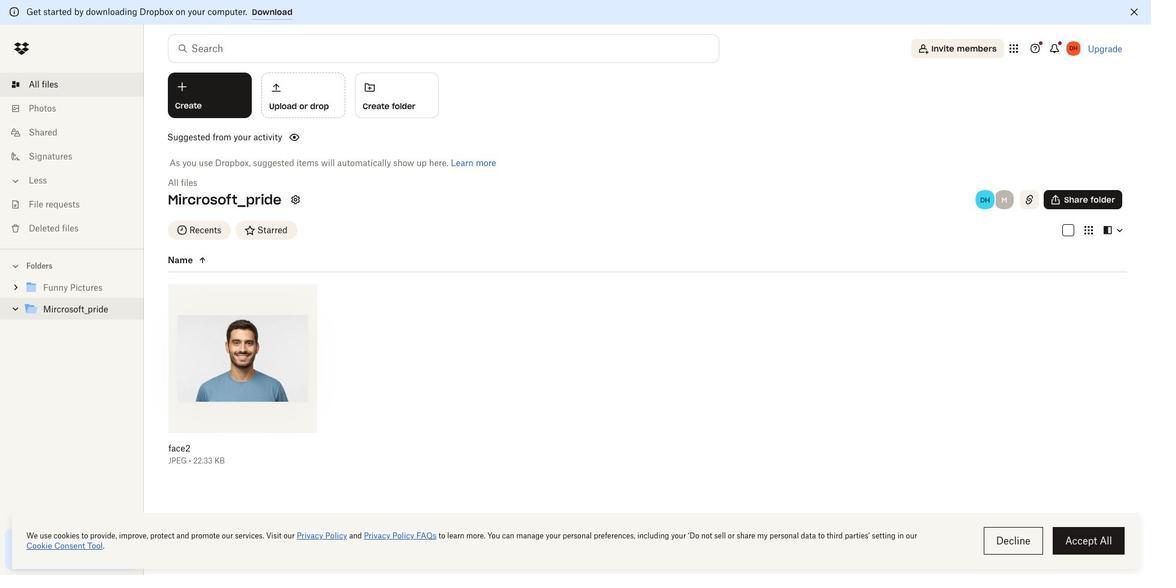 Task type: locate. For each thing, give the bounding box(es) containing it.
dropbox image
[[10, 37, 34, 61]]

file, face2.jpeg row
[[164, 284, 317, 474]]

folder settings image
[[289, 193, 303, 207]]

list item
[[0, 73, 144, 97]]

alert
[[0, 0, 1152, 25]]

group
[[0, 275, 144, 329]]

list
[[0, 65, 144, 249]]

less image
[[10, 175, 22, 187]]

Search text field
[[191, 41, 695, 56]]



Task type: vqa. For each thing, say whether or not it's contained in the screenshot.
Dropbox image
yes



